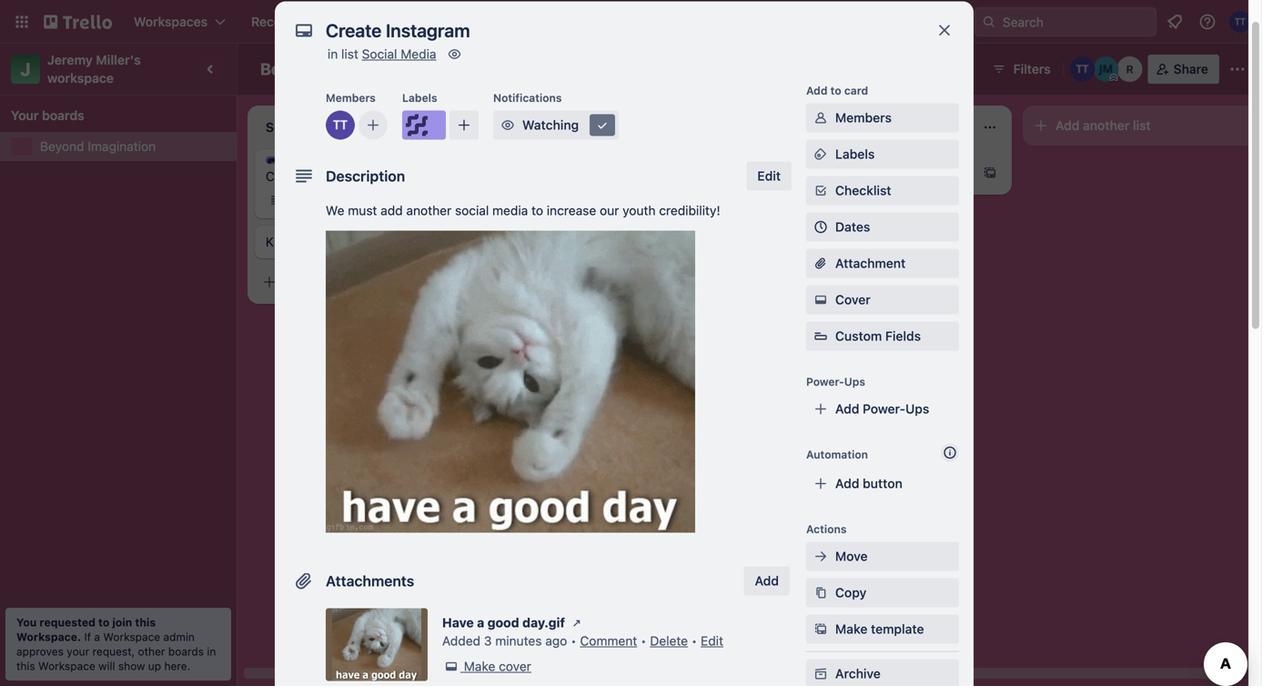 Task type: vqa. For each thing, say whether or not it's contained in the screenshot.
Instagram
yes



Task type: describe. For each thing, give the bounding box(es) containing it.
1 vertical spatial terry turtle (terryturtle) image
[[326, 111, 355, 140]]

add button
[[836, 476, 903, 491]]

social
[[455, 203, 489, 218]]

0 notifications image
[[1164, 11, 1186, 33]]

make template
[[836, 622, 924, 637]]

0 vertical spatial color: purple, title: none image
[[402, 111, 446, 140]]

automation
[[807, 448, 868, 461]]

cover
[[836, 292, 871, 307]]

members inside members link
[[836, 110, 892, 125]]

good
[[488, 615, 519, 630]]

watching button
[[493, 111, 619, 140]]

sm image inside make template link
[[812, 620, 830, 639]]

a up 3
[[477, 615, 485, 630]]

requested
[[40, 616, 96, 629]]

card up members link
[[845, 84, 869, 97]]

card up the checklist
[[839, 165, 866, 180]]

share
[[1174, 61, 1209, 76]]

actions
[[807, 523, 847, 536]]

if a workspace admin approves your request, other boards in this workspace will show up here.
[[16, 631, 216, 673]]

members link
[[807, 103, 959, 132]]

Search field
[[997, 8, 1156, 36]]

0 horizontal spatial power-
[[807, 376, 845, 388]]

power-ups
[[807, 376, 866, 388]]

here.
[[164, 660, 190, 673]]

in list social media
[[328, 46, 437, 61]]

share button
[[1149, 55, 1220, 84]]

kickoff meeting link
[[266, 233, 477, 251]]

1 vertical spatial workspace
[[38, 660, 95, 673]]

a for bottommost create from template… image add a card button
[[311, 274, 319, 289]]

cover link
[[807, 285, 959, 315]]

this inside if a workspace admin approves your request, other boards in this workspace will show up here.
[[16, 660, 35, 673]]

sm image for watching
[[499, 116, 517, 134]]

sm image for move
[[812, 548, 830, 566]]

1 horizontal spatial to
[[532, 203, 543, 218]]

back to home image
[[44, 7, 112, 36]]

checklist link
[[807, 176, 959, 205]]

add down kickoff
[[284, 274, 308, 289]]

jeremy miller's workspace
[[47, 52, 144, 86]]

approves
[[16, 645, 64, 658]]

add a card button for the topmost create from template… image
[[772, 158, 976, 188]]

show
[[118, 660, 145, 673]]

sm image for archive
[[812, 665, 830, 683]]

sm image right 'media'
[[446, 45, 464, 63]]

have
[[442, 615, 474, 630]]

your
[[67, 645, 89, 658]]

attachment button
[[807, 249, 959, 278]]

join
[[112, 616, 132, 629]]

add down automation
[[836, 476, 860, 491]]

labels link
[[807, 140, 959, 169]]

this inside you requested to join this workspace.
[[135, 616, 156, 629]]

move
[[836, 549, 868, 564]]

imagination inside beyond imagination text box
[[323, 59, 415, 79]]

a for middle add a card button
[[570, 209, 577, 224]]

workspace.
[[16, 631, 81, 644]]

edit inside button
[[758, 168, 781, 183]]

beyond imagination inside beyond imagination link
[[40, 139, 156, 154]]

will
[[98, 660, 115, 673]]

attachment
[[836, 256, 906, 271]]

other
[[138, 645, 165, 658]]

open information menu image
[[1199, 13, 1217, 31]]

dates button
[[807, 213, 959, 242]]

add another list
[[1056, 118, 1151, 133]]

2 horizontal spatial terry turtle (terryturtle) image
[[1230, 11, 1252, 33]]

dates
[[836, 219, 871, 234]]

r button
[[1118, 56, 1143, 82]]

add up members link
[[807, 84, 828, 97]]

0 horizontal spatial color: purple, title: none image
[[266, 157, 302, 164]]

minutes
[[495, 634, 542, 649]]

request,
[[93, 645, 135, 658]]

meeting
[[310, 234, 358, 249]]

add members to card image
[[366, 116, 381, 134]]

primary element
[[0, 0, 1263, 44]]

you requested to join this workspace.
[[16, 616, 156, 644]]

up
[[148, 660, 161, 673]]

beyond imagination link
[[40, 137, 226, 156]]

filters
[[1014, 61, 1051, 76]]

miller's
[[96, 52, 141, 67]]

create instagram link
[[266, 167, 477, 186]]

1
[[349, 194, 354, 207]]

r
[[1127, 63, 1134, 76]]

delete link
[[650, 634, 688, 649]]

description
[[326, 167, 405, 185]]

imagination inside beyond imagination link
[[88, 139, 156, 154]]

add left copy
[[755, 573, 779, 589]]

increase
[[547, 203, 596, 218]]

custom
[[836, 329, 882, 344]]

0 vertical spatial labels
[[402, 91, 438, 104]]

attachments
[[326, 573, 414, 590]]

card down meeting
[[322, 274, 349, 289]]

our
[[600, 203, 619, 218]]

add a card for middle add a card button
[[543, 209, 607, 224]]

have a good day.gif
[[442, 615, 565, 630]]

add button button
[[807, 469, 959, 498]]

0 horizontal spatial members
[[326, 91, 376, 104]]

copy
[[836, 585, 867, 600]]

social
[[362, 46, 397, 61]]

custom fields
[[836, 329, 921, 344]]

create instagram
[[266, 169, 367, 184]]

card left youth
[[580, 209, 607, 224]]

edit link
[[701, 634, 724, 649]]

copy link
[[807, 579, 959, 608]]

your
[[11, 108, 39, 123]]

in inside if a workspace admin approves your request, other boards in this workspace will show up here.
[[207, 645, 216, 658]]

social media link
[[362, 46, 437, 61]]

terry turtle (terryturtle) image
[[1070, 56, 1096, 82]]

delete
[[650, 634, 688, 649]]

credibility!
[[659, 203, 721, 218]]

1 vertical spatial edit
[[701, 634, 724, 649]]

archive link
[[807, 660, 959, 686]]



Task type: locate. For each thing, give the bounding box(es) containing it.
0 horizontal spatial this
[[16, 660, 35, 673]]

add to card
[[807, 84, 869, 97]]

add
[[381, 203, 403, 218]]

add a card up the checklist
[[801, 165, 866, 180]]

sm image
[[499, 116, 517, 134], [812, 182, 830, 200], [812, 548, 830, 566], [442, 658, 461, 676], [812, 665, 830, 683]]

sm image right edit button
[[812, 145, 830, 163]]

sm image left make template
[[812, 620, 830, 639]]

0 horizontal spatial another
[[406, 203, 452, 218]]

1 horizontal spatial in
[[328, 46, 338, 61]]

2 vertical spatial add a card button
[[255, 268, 459, 297]]

a for add a card button for the topmost create from template… image
[[828, 165, 836, 180]]

beyond imagination up add members to card image
[[260, 59, 415, 79]]

sm image down added
[[442, 658, 461, 676]]

0 vertical spatial to
[[831, 84, 842, 97]]

1 horizontal spatial labels
[[836, 147, 875, 162]]

workspace
[[47, 71, 114, 86]]

sm image inside watching button
[[499, 116, 517, 134]]

0 vertical spatial edit
[[758, 168, 781, 183]]

labels
[[402, 91, 438, 104], [836, 147, 875, 162]]

0 vertical spatial terry turtle (terryturtle) image
[[1230, 11, 1252, 33]]

rubyanndersson (rubyanndersson) image
[[1118, 56, 1143, 82]]

sm image right day.gif
[[568, 614, 586, 632]]

sm image right the watching
[[594, 116, 612, 134]]

add down terry turtle (terryturtle) image
[[1056, 118, 1080, 133]]

1 horizontal spatial add a card button
[[513, 202, 717, 231]]

make for make cover
[[464, 659, 496, 674]]

ups inside 'link'
[[906, 401, 930, 416]]

in
[[328, 46, 338, 61], [207, 645, 216, 658]]

make for make template
[[836, 622, 868, 637]]

0 horizontal spatial make
[[464, 659, 496, 674]]

another inside button
[[1083, 118, 1130, 133]]

template
[[871, 622, 924, 637]]

1 vertical spatial in
[[207, 645, 216, 658]]

another
[[1083, 118, 1130, 133], [406, 203, 452, 218]]

0 horizontal spatial add a card button
[[255, 268, 459, 297]]

0 vertical spatial create from template… image
[[983, 166, 998, 180]]

search image
[[982, 15, 997, 29]]

0 vertical spatial boards
[[42, 108, 84, 123]]

beyond inside beyond imagination text box
[[260, 59, 319, 79]]

members
[[326, 91, 376, 104], [836, 110, 892, 125]]

add a card button for bottommost create from template… image
[[255, 268, 459, 297]]

add inside 'link'
[[836, 401, 860, 416]]

cover
[[499, 659, 532, 674]]

edit
[[758, 168, 781, 183], [701, 634, 724, 649]]

boards inside if a workspace admin approves your request, other boards in this workspace will show up here.
[[168, 645, 204, 658]]

None text field
[[317, 14, 918, 47]]

sm image left archive
[[812, 665, 830, 683]]

media
[[401, 46, 437, 61]]

add another list button
[[1023, 106, 1263, 146]]

1 vertical spatial boards
[[168, 645, 204, 658]]

1 horizontal spatial members
[[836, 110, 892, 125]]

boards right your
[[42, 108, 84, 123]]

terry turtle (terryturtle) image left add members to card image
[[326, 111, 355, 140]]

add
[[807, 84, 828, 97], [1056, 118, 1080, 133], [801, 165, 825, 180], [543, 209, 567, 224], [284, 274, 308, 289], [836, 401, 860, 416], [836, 476, 860, 491], [755, 573, 779, 589]]

add down power-ups
[[836, 401, 860, 416]]

0 vertical spatial imagination
[[323, 59, 415, 79]]

list left social
[[341, 46, 359, 61]]

1 horizontal spatial add a card
[[543, 209, 607, 224]]

jeremy miller (jeremymiller198) image
[[1094, 56, 1119, 82]]

0 vertical spatial members
[[326, 91, 376, 104]]

add a card for bottommost create from template… image add a card button
[[284, 274, 349, 289]]

1 horizontal spatial another
[[1083, 118, 1130, 133]]

added
[[442, 634, 481, 649]]

add a card button
[[772, 158, 976, 188], [513, 202, 717, 231], [255, 268, 459, 297]]

0 vertical spatial beyond
[[260, 59, 319, 79]]

comment link
[[580, 634, 637, 649]]

button
[[863, 476, 903, 491]]

terry turtle (terryturtle) image right "open information menu" image
[[1230, 11, 1252, 33]]

beyond
[[260, 59, 319, 79], [40, 139, 84, 154]]

1 horizontal spatial terry turtle (terryturtle) image
[[459, 189, 481, 211]]

1 vertical spatial ups
[[906, 401, 930, 416]]

1 vertical spatial add a card button
[[513, 202, 717, 231]]

2 horizontal spatial add a card
[[801, 165, 866, 180]]

add button
[[744, 567, 790, 596]]

power-
[[807, 376, 845, 388], [863, 401, 906, 416]]

color: purple, title: none image right add members to card image
[[402, 111, 446, 140]]

must
[[348, 203, 377, 218]]

1 vertical spatial beyond imagination
[[40, 139, 156, 154]]

watching
[[523, 117, 579, 132]]

add a card for add a card button for the topmost create from template… image
[[801, 165, 866, 180]]

2 vertical spatial terry turtle (terryturtle) image
[[459, 189, 481, 211]]

jeremy
[[47, 52, 93, 67]]

kickoff
[[266, 234, 307, 249]]

make down 3
[[464, 659, 496, 674]]

this down approves
[[16, 660, 35, 673]]

0 vertical spatial add a card button
[[772, 158, 976, 188]]

sm image left copy
[[812, 584, 830, 602]]

have\_a\_good\_day.gif image
[[326, 231, 695, 533]]

instagram
[[308, 169, 367, 184]]

your boards with 1 items element
[[11, 105, 217, 127]]

1 vertical spatial create from template… image
[[466, 275, 481, 289]]

boards down "admin"
[[168, 645, 204, 658]]

3
[[484, 634, 492, 649]]

make cover
[[464, 659, 532, 674]]

make
[[836, 622, 868, 637], [464, 659, 496, 674]]

notifications
[[493, 91, 562, 104]]

sm image inside members link
[[812, 109, 830, 127]]

make down copy
[[836, 622, 868, 637]]

in left social
[[328, 46, 338, 61]]

labels down 'media'
[[402, 91, 438, 104]]

sm image left cover
[[812, 291, 830, 309]]

list
[[341, 46, 359, 61], [1133, 118, 1151, 133]]

beyond imagination inside beyond imagination text box
[[260, 59, 415, 79]]

to inside you requested to join this workspace.
[[98, 616, 110, 629]]

sm image inside watching button
[[594, 116, 612, 134]]

added 3 minutes ago
[[442, 634, 567, 649]]

to
[[831, 84, 842, 97], [532, 203, 543, 218], [98, 616, 110, 629]]

0 vertical spatial power-
[[807, 376, 845, 388]]

sm image down actions
[[812, 548, 830, 566]]

show menu image
[[1229, 60, 1247, 78]]

custom fields button
[[807, 327, 959, 345]]

ups down fields
[[906, 401, 930, 416]]

0 horizontal spatial edit
[[701, 634, 724, 649]]

move link
[[807, 542, 959, 571]]

1 vertical spatial this
[[16, 660, 35, 673]]

1 vertical spatial add a card
[[543, 209, 607, 224]]

to left join
[[98, 616, 110, 629]]

youth
[[623, 203, 656, 218]]

we must add another social media to increase our youth credibility!
[[326, 203, 721, 218]]

0 vertical spatial workspace
[[103, 631, 160, 644]]

fields
[[886, 329, 921, 344]]

sm image inside checklist link
[[812, 182, 830, 200]]

2 horizontal spatial add a card button
[[772, 158, 976, 188]]

1 horizontal spatial make
[[836, 622, 868, 637]]

2 vertical spatial to
[[98, 616, 110, 629]]

0 vertical spatial in
[[328, 46, 338, 61]]

color: purple, title: none image up the create
[[266, 157, 302, 164]]

1 vertical spatial list
[[1133, 118, 1151, 133]]

this
[[135, 616, 156, 629], [16, 660, 35, 673]]

automation image
[[954, 55, 979, 80]]

kickoff meeting
[[266, 234, 358, 249]]

1 horizontal spatial list
[[1133, 118, 1151, 133]]

0 vertical spatial make
[[836, 622, 868, 637]]

archive
[[836, 666, 881, 681]]

beyond imagination down your boards with 1 items element
[[40, 139, 156, 154]]

0 horizontal spatial terry turtle (terryturtle) image
[[326, 111, 355, 140]]

another down jeremy miller (jeremymiller198) image at top
[[1083, 118, 1130, 133]]

1 horizontal spatial workspace
[[103, 631, 160, 644]]

labels up the checklist
[[836, 147, 875, 162]]

sm image for checklist
[[812, 182, 830, 200]]

1 horizontal spatial color: purple, title: none image
[[402, 111, 446, 140]]

sm image
[[446, 45, 464, 63], [812, 109, 830, 127], [594, 116, 612, 134], [812, 145, 830, 163], [812, 291, 830, 309], [812, 584, 830, 602], [568, 614, 586, 632], [812, 620, 830, 639]]

your boards
[[11, 108, 84, 123]]

0 horizontal spatial list
[[341, 46, 359, 61]]

add a card left youth
[[543, 209, 607, 224]]

1 vertical spatial power-
[[863, 401, 906, 416]]

filters button
[[987, 55, 1057, 84]]

add power-ups link
[[807, 395, 959, 424]]

sm image inside cover link
[[812, 291, 830, 309]]

this right join
[[135, 616, 156, 629]]

1 horizontal spatial imagination
[[323, 59, 415, 79]]

0 vertical spatial another
[[1083, 118, 1130, 133]]

beyond inside beyond imagination link
[[40, 139, 84, 154]]

a right edit button
[[828, 165, 836, 180]]

a inside if a workspace admin approves your request, other boards in this workspace will show up here.
[[94, 631, 100, 644]]

1 vertical spatial make
[[464, 659, 496, 674]]

members down add to card
[[836, 110, 892, 125]]

workspace down join
[[103, 631, 160, 644]]

comment
[[580, 634, 637, 649]]

terry turtle (terryturtle) image
[[1230, 11, 1252, 33], [326, 111, 355, 140], [459, 189, 481, 211]]

power- down power-ups
[[863, 401, 906, 416]]

1 horizontal spatial ups
[[906, 401, 930, 416]]

you
[[16, 616, 37, 629]]

1 vertical spatial labels
[[836, 147, 875, 162]]

members down beyond imagination text box
[[326, 91, 376, 104]]

a right if
[[94, 631, 100, 644]]

sm image inside the 'labels' link
[[812, 145, 830, 163]]

2 vertical spatial add a card
[[284, 274, 349, 289]]

j
[[20, 58, 31, 80]]

if
[[84, 631, 91, 644]]

create from template… image
[[983, 166, 998, 180], [466, 275, 481, 289]]

0 horizontal spatial beyond imagination
[[40, 139, 156, 154]]

beyond imagination
[[260, 59, 415, 79], [40, 139, 156, 154]]

1 vertical spatial color: purple, title: none image
[[266, 157, 302, 164]]

0 horizontal spatial add a card
[[284, 274, 349, 289]]

sm image down the notifications
[[499, 116, 517, 134]]

add a card down kickoff meeting
[[284, 274, 349, 289]]

sm image for make cover
[[442, 658, 461, 676]]

1 horizontal spatial this
[[135, 616, 156, 629]]

1 vertical spatial imagination
[[88, 139, 156, 154]]

1 horizontal spatial beyond imagination
[[260, 59, 415, 79]]

a left our
[[570, 209, 577, 224]]

0 horizontal spatial boards
[[42, 108, 84, 123]]

terry turtle (terryturtle) image left media
[[459, 189, 481, 211]]

0 vertical spatial this
[[135, 616, 156, 629]]

sm image left the checklist
[[812, 182, 830, 200]]

a
[[828, 165, 836, 180], [570, 209, 577, 224], [311, 274, 319, 289], [477, 615, 485, 630], [94, 631, 100, 644]]

admin
[[163, 631, 195, 644]]

a down kickoff meeting
[[311, 274, 319, 289]]

power- inside add power-ups 'link'
[[863, 401, 906, 416]]

0 vertical spatial add a card
[[801, 165, 866, 180]]

we
[[326, 203, 345, 218]]

0 horizontal spatial create from template… image
[[466, 275, 481, 289]]

make template link
[[807, 615, 959, 644]]

in right other
[[207, 645, 216, 658]]

0 vertical spatial beyond imagination
[[260, 59, 415, 79]]

1 horizontal spatial beyond
[[260, 59, 319, 79]]

1 horizontal spatial power-
[[863, 401, 906, 416]]

1 vertical spatial to
[[532, 203, 543, 218]]

Board name text field
[[251, 55, 425, 84]]

1 horizontal spatial create from template… image
[[983, 166, 998, 180]]

add power-ups
[[836, 401, 930, 416]]

add right edit button
[[801, 165, 825, 180]]

0 horizontal spatial in
[[207, 645, 216, 658]]

day.gif
[[523, 615, 565, 630]]

to up members link
[[831, 84, 842, 97]]

edit button
[[747, 162, 792, 191]]

to right media
[[532, 203, 543, 218]]

another right add
[[406, 203, 452, 218]]

0 horizontal spatial to
[[98, 616, 110, 629]]

sm image inside archive link
[[812, 665, 830, 683]]

sm image inside move link
[[812, 548, 830, 566]]

1 vertical spatial members
[[836, 110, 892, 125]]

0 horizontal spatial labels
[[402, 91, 438, 104]]

ups
[[845, 376, 866, 388], [906, 401, 930, 416]]

list down rubyanndersson (rubyanndersson) icon
[[1133, 118, 1151, 133]]

sm image down add to card
[[812, 109, 830, 127]]

1 horizontal spatial boards
[[168, 645, 204, 658]]

add right media
[[543, 209, 567, 224]]

0 horizontal spatial beyond
[[40, 139, 84, 154]]

1 vertical spatial another
[[406, 203, 452, 218]]

0 vertical spatial ups
[[845, 376, 866, 388]]

list inside button
[[1133, 118, 1151, 133]]

color: purple, title: none image
[[402, 111, 446, 140], [266, 157, 302, 164]]

create
[[266, 169, 305, 184]]

1 vertical spatial beyond
[[40, 139, 84, 154]]

0 horizontal spatial imagination
[[88, 139, 156, 154]]

2 horizontal spatial to
[[831, 84, 842, 97]]

workspace down your on the left bottom
[[38, 660, 95, 673]]

0 horizontal spatial ups
[[845, 376, 866, 388]]

power- down custom
[[807, 376, 845, 388]]

0 horizontal spatial workspace
[[38, 660, 95, 673]]

1 horizontal spatial edit
[[758, 168, 781, 183]]

checklist
[[836, 183, 892, 198]]

boards
[[42, 108, 84, 123], [168, 645, 204, 658]]

ups up the add power-ups on the bottom of the page
[[845, 376, 866, 388]]

0 vertical spatial list
[[341, 46, 359, 61]]

sm image inside "copy" link
[[812, 584, 830, 602]]

card
[[845, 84, 869, 97], [839, 165, 866, 180], [580, 209, 607, 224], [322, 274, 349, 289]]

media
[[493, 203, 528, 218]]



